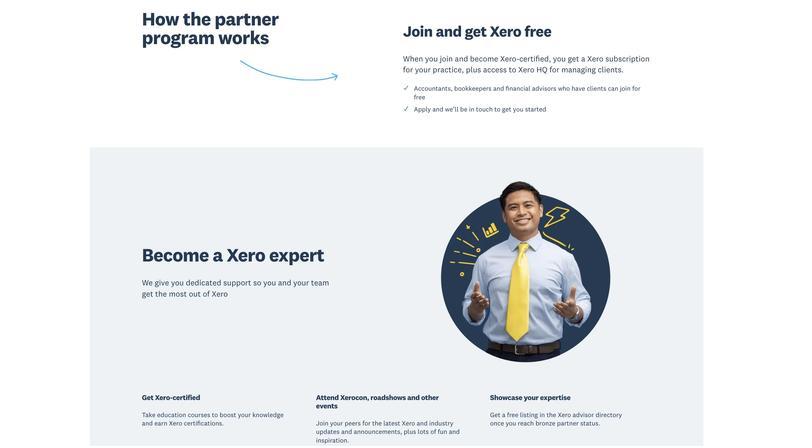 Task type: describe. For each thing, give the bounding box(es) containing it.
and inside attend xerocon, roadshows and other events
[[408, 394, 420, 403]]

bookkeepers
[[454, 84, 492, 93]]

most
[[169, 289, 187, 299]]

so
[[253, 278, 261, 288]]

and inside "take education courses to boost your knowledge and earn xero certifications."
[[142, 420, 153, 428]]

reach
[[518, 420, 534, 428]]

xero inside join your peers for the latest xero and industry updates and announcements, plus lots of fun and inspiration.
[[402, 420, 415, 428]]

join for join and get xero free
[[403, 22, 433, 41]]

1 horizontal spatial to
[[495, 105, 501, 113]]

updates
[[316, 428, 340, 437]]

your inside we give you dedicated support so you and your team get the most out of xero
[[293, 278, 309, 288]]

get right touch
[[502, 105, 512, 113]]

be
[[460, 105, 468, 113]]

showcase
[[490, 394, 523, 403]]

showcase your expertise
[[490, 394, 571, 403]]

join inside accountants, bookkeepers and financial advisors who have clients can join for free
[[620, 84, 631, 93]]

inspiration.
[[316, 437, 349, 445]]

events
[[316, 402, 338, 411]]

how
[[142, 7, 179, 31]]

to inside "take education courses to boost your knowledge and earn xero certifications."
[[212, 411, 218, 420]]

clients
[[587, 84, 607, 93]]

included image
[[403, 106, 409, 111]]

started
[[525, 105, 547, 113]]

announcements,
[[354, 428, 402, 437]]

listing
[[520, 411, 538, 420]]

a for become a xero expert
[[213, 244, 223, 267]]

and inside accountants, bookkeepers and financial advisors who have clients can join for free
[[493, 84, 504, 93]]

have
[[572, 84, 586, 93]]

for down the when
[[403, 65, 413, 75]]

become a xero expert
[[142, 244, 324, 267]]

education
[[157, 411, 186, 420]]

for inside join your peers for the latest xero and industry updates and announcements, plus lots of fun and inspiration.
[[363, 420, 371, 428]]

status.
[[581, 420, 601, 428]]

boost
[[220, 411, 236, 420]]

program
[[142, 26, 215, 49]]

your inside join your peers for the latest xero and industry updates and announcements, plus lots of fun and inspiration.
[[330, 420, 343, 428]]

join for join your peers for the latest xero and industry updates and announcements, plus lots of fun and inspiration.
[[316, 420, 329, 428]]

earn
[[154, 420, 167, 428]]

become
[[142, 244, 209, 267]]

take
[[142, 411, 156, 420]]

support
[[223, 278, 251, 288]]

financial
[[506, 84, 531, 93]]

dedicated
[[186, 278, 221, 288]]

managing
[[562, 65, 596, 75]]

certifications.
[[184, 420, 224, 428]]

expertise
[[540, 394, 571, 403]]

a for get a free listing in the xero advisor directory once you reach bronze partner status.
[[502, 411, 506, 420]]

get a free listing in the xero advisor directory once you reach bronze partner status.
[[490, 411, 622, 428]]

your inside when you join and become xero-certified, you get a xero subscription for your practice, plus access to xero hq for managing clients.
[[415, 65, 431, 75]]

your inside "take education courses to boost your knowledge and earn xero certifications."
[[238, 411, 251, 420]]

free inside get a free listing in the xero advisor directory once you reach bronze partner status.
[[507, 411, 519, 420]]

we give you dedicated support so you and your team get the most out of xero
[[142, 278, 329, 299]]

attend xerocon, roadshows and other events
[[316, 394, 439, 411]]

xerocon,
[[340, 394, 369, 403]]

bronze
[[536, 420, 556, 428]]

knowledge
[[253, 411, 284, 420]]

clients.
[[598, 65, 624, 75]]

expert
[[269, 244, 324, 267]]

get for get a free listing in the xero advisor directory once you reach bronze partner status.
[[490, 411, 501, 420]]

you right so
[[263, 278, 276, 288]]

become
[[470, 54, 498, 64]]

join your peers for the latest xero and industry updates and announcements, plus lots of fun and inspiration.
[[316, 420, 460, 445]]

get xero-certified
[[142, 394, 200, 403]]

access
[[483, 65, 507, 75]]

you up the managing
[[553, 54, 566, 64]]

an accountant explains how a business is performing using xero charts and figures. image
[[403, 174, 652, 372]]

plus inside join your peers for the latest xero and industry updates and announcements, plus lots of fun and inspiration.
[[404, 428, 416, 437]]

when you join and become xero-certified, you get a xero subscription for your practice, plus access to xero hq for managing clients.
[[403, 54, 650, 75]]

lots
[[418, 428, 429, 437]]

who
[[558, 84, 570, 93]]

partner inside 'how the partner program works'
[[215, 7, 279, 31]]



Task type: vqa. For each thing, say whether or not it's contained in the screenshot.
pricing LINK
no



Task type: locate. For each thing, give the bounding box(es) containing it.
xero inside get a free listing in the xero advisor directory once you reach bronze partner status.
[[558, 411, 571, 420]]

your down the when
[[415, 65, 431, 75]]

can
[[608, 84, 619, 93]]

1 horizontal spatial get
[[490, 411, 501, 420]]

join inside join your peers for the latest xero and industry updates and announcements, plus lots of fun and inspiration.
[[316, 420, 329, 428]]

we
[[142, 278, 153, 288]]

for right hq
[[550, 65, 560, 75]]

0 horizontal spatial partner
[[215, 7, 279, 31]]

free up 'apply'
[[414, 93, 426, 101]]

1 horizontal spatial partner
[[557, 420, 579, 428]]

the
[[183, 7, 211, 31], [155, 289, 167, 299], [547, 411, 556, 420], [372, 420, 382, 428]]

your up listing
[[524, 394, 539, 403]]

xero- up access
[[500, 54, 520, 64]]

1 vertical spatial free
[[414, 93, 426, 101]]

and inside when you join and become xero-certified, you get a xero subscription for your practice, plus access to xero hq for managing clients.
[[455, 54, 468, 64]]

1 vertical spatial get
[[490, 411, 501, 420]]

the inside get a free listing in the xero advisor directory once you reach bronze partner status.
[[547, 411, 556, 420]]

join
[[403, 22, 433, 41], [316, 420, 329, 428]]

0 vertical spatial xero-
[[500, 54, 520, 64]]

plus left lots
[[404, 428, 416, 437]]

get up once
[[490, 411, 501, 420]]

attend
[[316, 394, 339, 403]]

for right peers
[[363, 420, 371, 428]]

xero
[[490, 22, 522, 41], [588, 54, 604, 64], [519, 65, 535, 75], [227, 244, 265, 267], [212, 289, 228, 299], [558, 411, 571, 420], [402, 420, 415, 428], [169, 420, 182, 428]]

a inside get a free listing in the xero advisor directory once you reach bronze partner status.
[[502, 411, 506, 420]]

get down we
[[142, 289, 153, 299]]

advisors
[[532, 84, 557, 93]]

your up updates
[[330, 420, 343, 428]]

0 vertical spatial plus
[[466, 65, 481, 75]]

for inside accountants, bookkeepers and financial advisors who have clients can join for free
[[633, 84, 641, 93]]

you right the when
[[425, 54, 438, 64]]

team
[[311, 278, 329, 288]]

for right can
[[633, 84, 641, 93]]

join inside when you join and become xero-certified, you get a xero subscription for your practice, plus access to xero hq for managing clients.
[[440, 54, 453, 64]]

join and get xero free
[[403, 22, 552, 41]]

to left boost
[[212, 411, 218, 420]]

0 vertical spatial partner
[[215, 7, 279, 31]]

0 horizontal spatial plus
[[404, 428, 416, 437]]

join right can
[[620, 84, 631, 93]]

apply and we'll be in touch to get you started
[[414, 105, 547, 113]]

apply
[[414, 105, 431, 113]]

touch
[[476, 105, 493, 113]]

0 horizontal spatial a
[[213, 244, 223, 267]]

1 vertical spatial xero-
[[155, 394, 173, 403]]

join up updates
[[316, 420, 329, 428]]

2 vertical spatial free
[[507, 411, 519, 420]]

peers
[[345, 420, 361, 428]]

the inside join your peers for the latest xero and industry updates and announcements, plus lots of fun and inspiration.
[[372, 420, 382, 428]]

to
[[509, 65, 517, 75], [495, 105, 501, 113], [212, 411, 218, 420]]

2 horizontal spatial to
[[509, 65, 517, 75]]

and
[[436, 22, 462, 41], [455, 54, 468, 64], [493, 84, 504, 93], [433, 105, 444, 113], [278, 278, 291, 288], [408, 394, 420, 403], [417, 420, 428, 428], [142, 420, 153, 428], [341, 428, 352, 437], [449, 428, 460, 437]]

in for listing
[[540, 411, 545, 420]]

0 vertical spatial join
[[440, 54, 453, 64]]

roadshows
[[371, 394, 406, 403]]

0 horizontal spatial free
[[414, 93, 426, 101]]

get
[[142, 394, 154, 403], [490, 411, 501, 420]]

you right once
[[506, 420, 516, 428]]

xero inside we give you dedicated support so you and your team get the most out of xero
[[212, 289, 228, 299]]

xero- up education
[[155, 394, 173, 403]]

a inside when you join and become xero-certified, you get a xero subscription for your practice, plus access to xero hq for managing clients.
[[581, 54, 586, 64]]

of for roadshows
[[431, 428, 436, 437]]

xero inside "take education courses to boost your knowledge and earn xero certifications."
[[169, 420, 182, 428]]

0 vertical spatial get
[[142, 394, 154, 403]]

in inside get a free listing in the xero advisor directory once you reach bronze partner status.
[[540, 411, 545, 420]]

once
[[490, 420, 504, 428]]

you up the "most"
[[171, 278, 184, 288]]

in right "be" on the right top
[[469, 105, 475, 113]]

hq
[[537, 65, 548, 75]]

0 vertical spatial free
[[525, 22, 552, 41]]

0 horizontal spatial join
[[440, 54, 453, 64]]

we'll
[[445, 105, 459, 113]]

1 vertical spatial in
[[540, 411, 545, 420]]

of for xero
[[203, 289, 210, 299]]

in up bronze
[[540, 411, 545, 420]]

plus inside when you join and become xero-certified, you get a xero subscription for your practice, plus access to xero hq for managing clients.
[[466, 65, 481, 75]]

industry
[[429, 420, 454, 428]]

latest
[[384, 420, 400, 428]]

accountants, bookkeepers and financial advisors who have clients can join for free
[[414, 84, 641, 101]]

get
[[465, 22, 487, 41], [568, 54, 579, 64], [502, 105, 512, 113], [142, 289, 153, 299]]

your
[[415, 65, 431, 75], [293, 278, 309, 288], [524, 394, 539, 403], [238, 411, 251, 420], [330, 420, 343, 428]]

to right touch
[[495, 105, 501, 113]]

partner
[[215, 7, 279, 31], [557, 420, 579, 428]]

for
[[403, 65, 413, 75], [550, 65, 560, 75], [633, 84, 641, 93], [363, 420, 371, 428]]

1 vertical spatial to
[[495, 105, 501, 113]]

2 horizontal spatial a
[[581, 54, 586, 64]]

join up practice,
[[440, 54, 453, 64]]

certified
[[173, 394, 200, 403]]

0 horizontal spatial to
[[212, 411, 218, 420]]

0 horizontal spatial of
[[203, 289, 210, 299]]

0 vertical spatial of
[[203, 289, 210, 299]]

courses
[[188, 411, 210, 420]]

the inside we give you dedicated support so you and your team get the most out of xero
[[155, 289, 167, 299]]

get inside get a free listing in the xero advisor directory once you reach bronze partner status.
[[490, 411, 501, 420]]

1 vertical spatial of
[[431, 428, 436, 437]]

you inside get a free listing in the xero advisor directory once you reach bronze partner status.
[[506, 420, 516, 428]]

give
[[155, 278, 169, 288]]

0 vertical spatial a
[[581, 54, 586, 64]]

1 vertical spatial join
[[316, 420, 329, 428]]

free up the reach
[[507, 411, 519, 420]]

included image
[[403, 85, 409, 91]]

1 horizontal spatial plus
[[466, 65, 481, 75]]

partner inside get a free listing in the xero advisor directory once you reach bronze partner status.
[[557, 420, 579, 428]]

1 vertical spatial a
[[213, 244, 223, 267]]

plus
[[466, 65, 481, 75], [404, 428, 416, 437]]

take education courses to boost your knowledge and earn xero certifications.
[[142, 411, 284, 428]]

2 vertical spatial to
[[212, 411, 218, 420]]

0 horizontal spatial get
[[142, 394, 154, 403]]

get inside when you join and become xero-certified, you get a xero subscription for your practice, plus access to xero hq for managing clients.
[[568, 54, 579, 64]]

2 horizontal spatial free
[[525, 22, 552, 41]]

a
[[581, 54, 586, 64], [213, 244, 223, 267], [502, 411, 506, 420]]

1 horizontal spatial of
[[431, 428, 436, 437]]

in for be
[[469, 105, 475, 113]]

works
[[218, 26, 269, 49]]

how the partner program works
[[142, 7, 279, 49]]

directory
[[596, 411, 622, 420]]

of right out
[[203, 289, 210, 299]]

get inside we give you dedicated support so you and your team get the most out of xero
[[142, 289, 153, 299]]

1 horizontal spatial xero-
[[500, 54, 520, 64]]

join
[[440, 54, 453, 64], [620, 84, 631, 93]]

of
[[203, 289, 210, 299], [431, 428, 436, 437]]

1 vertical spatial join
[[620, 84, 631, 93]]

0 horizontal spatial xero-
[[155, 394, 173, 403]]

xero-
[[500, 54, 520, 64], [155, 394, 173, 403]]

join up the when
[[403, 22, 433, 41]]

1 vertical spatial plus
[[404, 428, 416, 437]]

other
[[421, 394, 439, 403]]

your left team at the left of the page
[[293, 278, 309, 288]]

plus down become
[[466, 65, 481, 75]]

xero- inside when you join and become xero-certified, you get a xero subscription for your practice, plus access to xero hq for managing clients.
[[500, 54, 520, 64]]

accountants,
[[414, 84, 453, 93]]

1 horizontal spatial in
[[540, 411, 545, 420]]

and inside we give you dedicated support so you and your team get the most out of xero
[[278, 278, 291, 288]]

1 horizontal spatial free
[[507, 411, 519, 420]]

you left started
[[513, 105, 524, 113]]

1 horizontal spatial join
[[620, 84, 631, 93]]

0 vertical spatial in
[[469, 105, 475, 113]]

1 horizontal spatial a
[[502, 411, 506, 420]]

get up take
[[142, 394, 154, 403]]

1 vertical spatial partner
[[557, 420, 579, 428]]

subscription
[[606, 54, 650, 64]]

certified,
[[520, 54, 551, 64]]

get up become
[[465, 22, 487, 41]]

of inside join your peers for the latest xero and industry updates and announcements, plus lots of fun and inspiration.
[[431, 428, 436, 437]]

1 horizontal spatial join
[[403, 22, 433, 41]]

of inside we give you dedicated support so you and your team get the most out of xero
[[203, 289, 210, 299]]

free inside accountants, bookkeepers and financial advisors who have clients can join for free
[[414, 93, 426, 101]]

of left fun
[[431, 428, 436, 437]]

practice,
[[433, 65, 464, 75]]

free up certified,
[[525, 22, 552, 41]]

get for get xero-certified
[[142, 394, 154, 403]]

when
[[403, 54, 423, 64]]

advisor
[[573, 411, 594, 420]]

out
[[189, 289, 201, 299]]

free
[[525, 22, 552, 41], [414, 93, 426, 101], [507, 411, 519, 420]]

2 vertical spatial a
[[502, 411, 506, 420]]

you
[[425, 54, 438, 64], [553, 54, 566, 64], [513, 105, 524, 113], [171, 278, 184, 288], [263, 278, 276, 288], [506, 420, 516, 428]]

0 vertical spatial to
[[509, 65, 517, 75]]

get up the managing
[[568, 54, 579, 64]]

0 vertical spatial join
[[403, 22, 433, 41]]

to inside when you join and become xero-certified, you get a xero subscription for your practice, plus access to xero hq for managing clients.
[[509, 65, 517, 75]]

fun
[[438, 428, 448, 437]]

your right boost
[[238, 411, 251, 420]]

in
[[469, 105, 475, 113], [540, 411, 545, 420]]

0 horizontal spatial in
[[469, 105, 475, 113]]

0 horizontal spatial join
[[316, 420, 329, 428]]

to right access
[[509, 65, 517, 75]]

the inside 'how the partner program works'
[[183, 7, 211, 31]]



